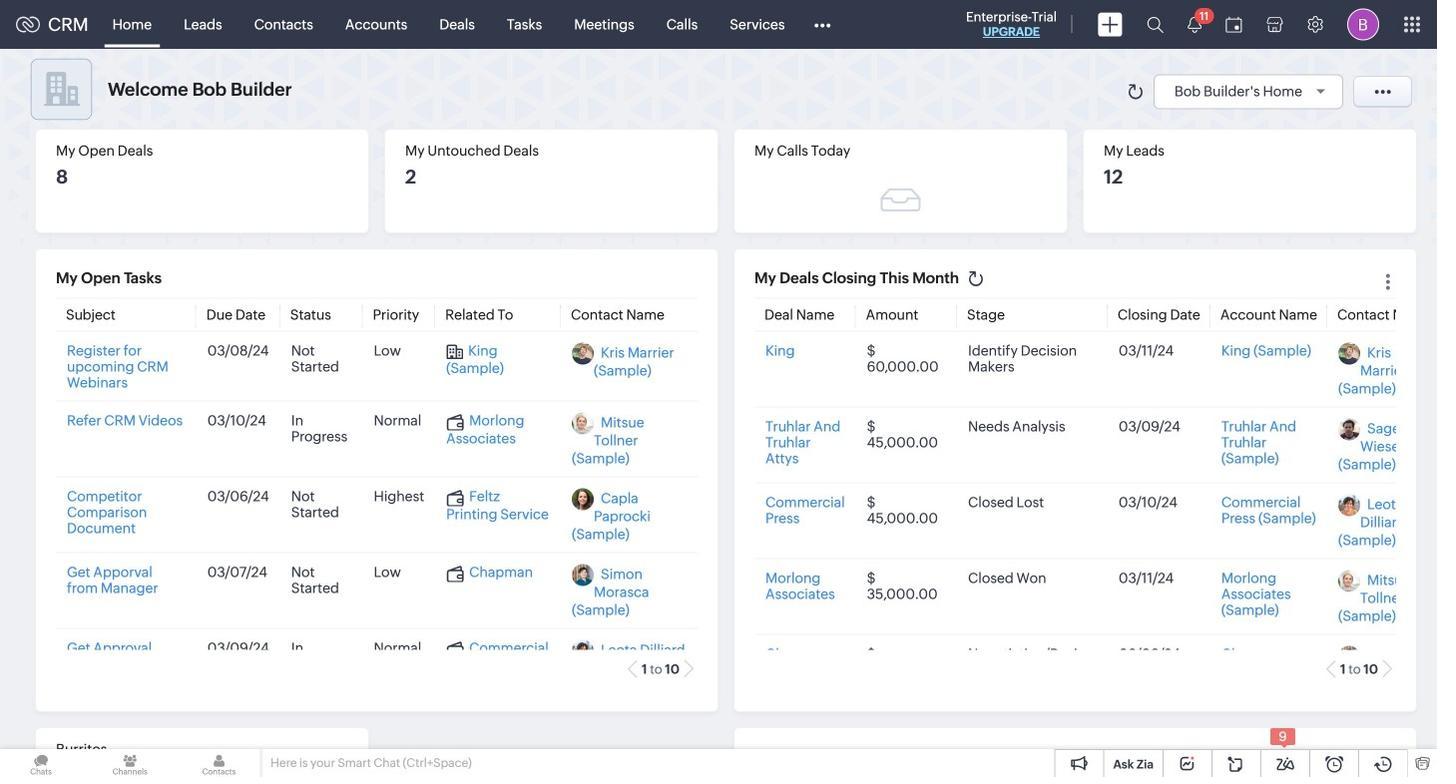 Task type: locate. For each thing, give the bounding box(es) containing it.
profile image
[[1348, 8, 1380, 40]]

contacts image
[[178, 750, 260, 778]]

search element
[[1135, 0, 1176, 49]]

signals element
[[1176, 0, 1214, 49]]

search image
[[1147, 16, 1164, 33]]

logo image
[[16, 16, 40, 32]]

profile element
[[1336, 0, 1392, 48]]



Task type: vqa. For each thing, say whether or not it's contained in the screenshot.
Channels image
yes



Task type: describe. For each thing, give the bounding box(es) containing it.
channels image
[[89, 750, 171, 778]]

create menu element
[[1086, 0, 1135, 48]]

create menu image
[[1098, 12, 1123, 36]]

Other Modules field
[[801, 8, 844, 40]]

chats image
[[0, 750, 82, 778]]

calendar image
[[1226, 16, 1243, 32]]



